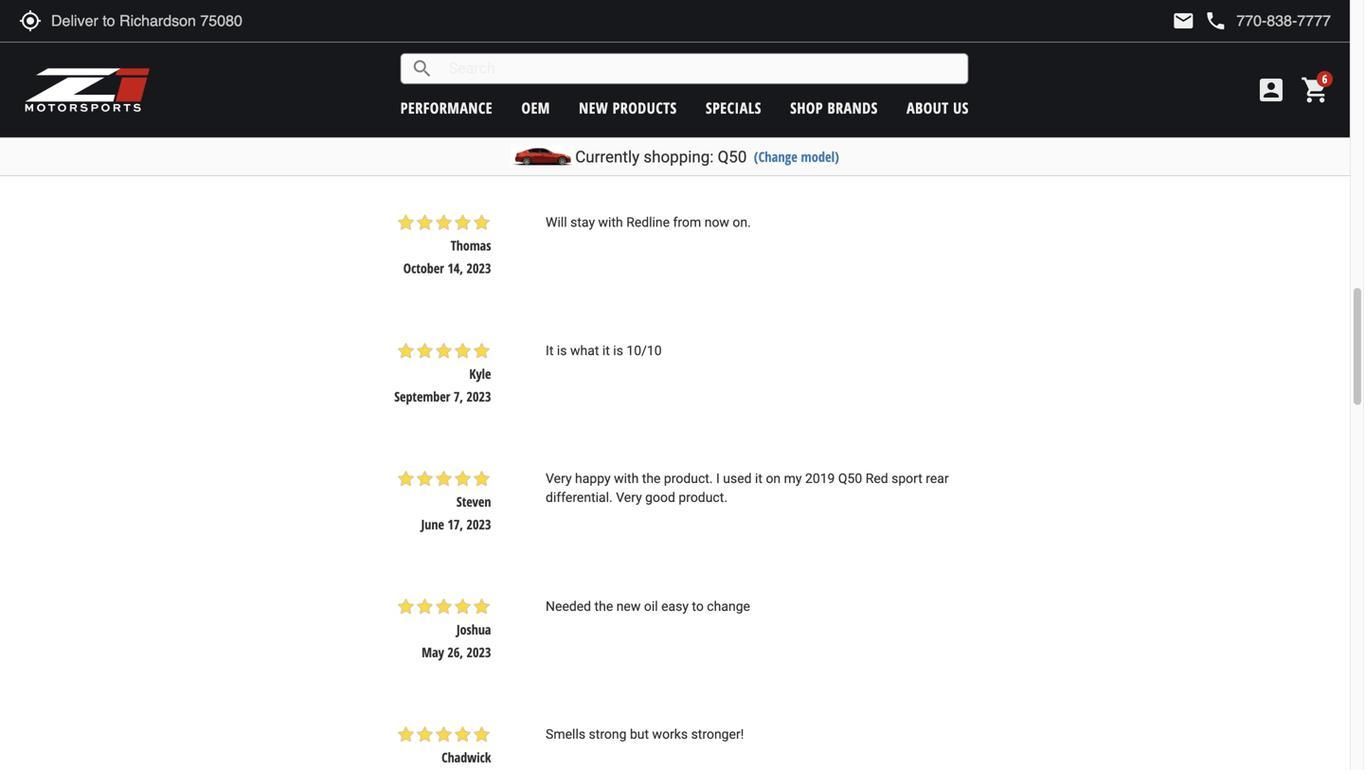 Task type: vqa. For each thing, say whether or not it's contained in the screenshot.
2023 associated with star star star star star Kyle September 7, 2023
yes



Task type: locate. For each thing, give the bounding box(es) containing it.
q50 left (change at right top
[[718, 147, 747, 166]]

new up currently in the left of the page
[[579, 98, 609, 118]]

0 vertical spatial q50
[[718, 147, 747, 166]]

2023 right 7, on the left of the page
[[467, 387, 491, 405]]

product.
[[664, 471, 713, 486], [679, 490, 728, 505]]

Search search field
[[434, 54, 968, 83]]

my_location
[[19, 9, 42, 32]]

star star star star star steven june 17, 2023
[[397, 469, 491, 533]]

my
[[784, 471, 802, 486]]

0 vertical spatial it
[[603, 343, 610, 358]]

good
[[646, 490, 676, 505]]

1 horizontal spatial new
[[617, 599, 641, 614]]

star_half inside star star star star star_half $10.16
[[415, 20, 434, 39]]

star_half up $29.99
[[590, 20, 609, 39]]

0 vertical spatial the
[[642, 471, 661, 486]]

the
[[642, 471, 661, 486], [595, 599, 613, 614]]

2023 down steven in the left of the page
[[467, 515, 491, 533]]

mail link
[[1173, 9, 1195, 32]]

1 horizontal spatial star star star star star
[[1043, 20, 1137, 39]]

shopping_cart
[[1301, 75, 1332, 105]]

0 horizontal spatial the
[[595, 599, 613, 614]]

specials link
[[706, 98, 762, 118]]

with right stay
[[599, 215, 623, 231]]

(change model) link
[[754, 147, 840, 166]]

2023 down joshua
[[467, 643, 491, 661]]

1 vertical spatial q50
[[839, 471, 863, 486]]

0 horizontal spatial is
[[557, 343, 567, 358]]

4 2023 from the top
[[467, 643, 491, 661]]

2 2023 from the top
[[467, 387, 491, 405]]

1 2023 from the top
[[467, 259, 491, 277]]

is left 10/10
[[613, 343, 624, 358]]

is right it
[[557, 343, 567, 358]]

model)
[[801, 147, 840, 166]]

1 horizontal spatial star_half
[[590, 20, 609, 39]]

performance
[[401, 98, 493, 118]]

new left oil at the bottom of page
[[617, 599, 641, 614]]

17,
[[448, 515, 464, 533]]

it
[[546, 343, 554, 358]]

1 star_half from the left
[[415, 20, 434, 39]]

1 horizontal spatial very
[[616, 490, 642, 505]]

star_half up $10.16
[[415, 20, 434, 39]]

star star star star star up $15.72 at top left
[[164, 20, 259, 39]]

1 star star star star star from the left
[[164, 20, 259, 39]]

the up good
[[642, 471, 661, 486]]

redline
[[627, 215, 670, 231]]

star star star star star
[[164, 20, 259, 39], [1043, 20, 1137, 39]]

0 vertical spatial very
[[546, 471, 572, 486]]

very
[[546, 471, 572, 486], [616, 490, 642, 505]]

star star star star star_half $29.99
[[514, 20, 609, 62]]

star
[[164, 20, 183, 39], [183, 20, 202, 39], [202, 20, 221, 39], [221, 20, 240, 39], [240, 20, 259, 39], [339, 20, 358, 39], [358, 20, 377, 39], [377, 20, 396, 39], [396, 20, 415, 39], [514, 20, 533, 39], [533, 20, 552, 39], [552, 20, 571, 39], [571, 20, 590, 39], [693, 20, 711, 39], [711, 20, 730, 39], [730, 20, 749, 39], [749, 20, 768, 39], [768, 20, 787, 39], [1043, 20, 1062, 39], [1062, 20, 1081, 39], [1081, 20, 1100, 39], [1100, 20, 1118, 39], [1118, 20, 1137, 39], [397, 213, 416, 232], [416, 213, 435, 232], [435, 213, 453, 232], [453, 213, 472, 232], [472, 213, 491, 232], [397, 341, 416, 360], [416, 341, 435, 360], [435, 341, 453, 360], [453, 341, 472, 360], [472, 341, 491, 360], [397, 469, 416, 488], [416, 469, 435, 488], [435, 469, 453, 488], [453, 469, 472, 488], [472, 469, 491, 488], [397, 597, 416, 616], [416, 597, 435, 616], [435, 597, 453, 616], [453, 597, 472, 616], [472, 597, 491, 616], [397, 725, 416, 744], [416, 725, 435, 744], [435, 725, 453, 744], [453, 725, 472, 744], [472, 725, 491, 744]]

1 horizontal spatial is
[[613, 343, 624, 358]]

star_half inside star star star star star_half $29.99
[[590, 20, 609, 39]]

mail phone
[[1173, 9, 1228, 32]]

2023
[[467, 259, 491, 277], [467, 387, 491, 405], [467, 515, 491, 533], [467, 643, 491, 661]]

very left good
[[616, 490, 642, 505]]

phone link
[[1205, 9, 1332, 32]]

star_half for star star star star star_half $10.16
[[415, 20, 434, 39]]

1 vertical spatial it
[[755, 471, 763, 486]]

star star star star star chadwick
[[397, 725, 491, 767]]

steven
[[457, 493, 491, 511]]

the inside very happy with the product. i used it on my 2019 q50 red sport rear differential. very good product.
[[642, 471, 661, 486]]

oem
[[522, 98, 550, 118]]

it
[[603, 343, 610, 358], [755, 471, 763, 486]]

z1 motorsports logo image
[[24, 66, 151, 114]]

0 horizontal spatial new
[[579, 98, 609, 118]]

0 vertical spatial with
[[599, 215, 623, 231]]

what
[[571, 343, 599, 358]]

0 horizontal spatial star_half
[[415, 20, 434, 39]]

it right the what
[[603, 343, 610, 358]]

1 vertical spatial very
[[616, 490, 642, 505]]

1 horizontal spatial q50
[[839, 471, 863, 486]]

will stay with redline from now on.
[[546, 215, 751, 231]]

happy
[[575, 471, 611, 486]]

new products link
[[579, 98, 677, 118]]

star_half
[[415, 20, 434, 39], [590, 20, 609, 39]]

q50 inside very happy with the product. i used it on my 2019 q50 red sport rear differential. very good product.
[[839, 471, 863, 486]]

star_half for star star star star star_half $29.99
[[590, 20, 609, 39]]

very up differential.
[[546, 471, 572, 486]]

0 horizontal spatial star star star star star
[[164, 20, 259, 39]]

2023 inside star star star star star steven june 17, 2023
[[467, 515, 491, 533]]

star star star star star up $8.30 at top
[[1043, 20, 1137, 39]]

on.
[[733, 215, 751, 231]]

oil
[[644, 599, 658, 614]]

it inside very happy with the product. i used it on my 2019 q50 red sport rear differential. very good product.
[[755, 471, 763, 486]]

with right the happy
[[614, 471, 639, 486]]

q50
[[718, 147, 747, 166], [839, 471, 863, 486]]

product. left "i" on the right bottom of page
[[664, 471, 713, 486]]

2023 right 14,
[[467, 259, 491, 277]]

i
[[717, 471, 720, 486]]

1 horizontal spatial the
[[642, 471, 661, 486]]

1 horizontal spatial it
[[755, 471, 763, 486]]

it is what it is 10/10
[[546, 343, 662, 358]]

1 vertical spatial product.
[[679, 490, 728, 505]]

2019
[[806, 471, 835, 486]]

june
[[421, 515, 444, 533]]

strong
[[589, 727, 627, 742]]

2023 inside star star star star star joshua may 26, 2023
[[467, 643, 491, 661]]

stronger!
[[691, 727, 744, 742]]

will
[[546, 215, 567, 231]]

0 vertical spatial product.
[[664, 471, 713, 486]]

3 2023 from the top
[[467, 515, 491, 533]]

1 vertical spatial new
[[617, 599, 641, 614]]

it left on
[[755, 471, 763, 486]]

currently shopping: q50 (change model)
[[576, 147, 840, 166]]

2023 inside star star star star star thomas october 14, 2023
[[467, 259, 491, 277]]

performance link
[[401, 98, 493, 118]]

2 star_half from the left
[[590, 20, 609, 39]]

product. down "i" on the right bottom of page
[[679, 490, 728, 505]]

2023 inside star star star star star kyle september 7, 2023
[[467, 387, 491, 405]]

from
[[673, 215, 702, 231]]

q50 left red
[[839, 471, 863, 486]]

account_box
[[1257, 75, 1287, 105]]

2 star star star star star from the left
[[1043, 20, 1137, 39]]

used
[[723, 471, 752, 486]]

new
[[579, 98, 609, 118], [617, 599, 641, 614]]

1 vertical spatial with
[[614, 471, 639, 486]]

with inside very happy with the product. i used it on my 2019 q50 red sport rear differential. very good product.
[[614, 471, 639, 486]]

the right needed
[[595, 599, 613, 614]]

specials
[[706, 98, 762, 118]]

with
[[599, 215, 623, 231], [614, 471, 639, 486]]

smells strong but works stronger!
[[546, 727, 744, 742]]

0 horizontal spatial q50
[[718, 147, 747, 166]]

is
[[557, 343, 567, 358], [613, 343, 624, 358]]

sport
[[892, 471, 923, 486]]

now
[[705, 215, 730, 231]]

2023 for star star star star star joshua may 26, 2023
[[467, 643, 491, 661]]

1 vertical spatial the
[[595, 599, 613, 614]]



Task type: describe. For each thing, give the bounding box(es) containing it.
0 vertical spatial new
[[579, 98, 609, 118]]

easy
[[662, 599, 689, 614]]

what our customers say
[[136, 126, 422, 157]]

currently
[[576, 147, 640, 166]]

shopping_cart link
[[1297, 75, 1332, 105]]

thomas
[[451, 237, 491, 255]]

new products
[[579, 98, 677, 118]]

on
[[766, 471, 781, 486]]

very happy with the product. i used it on my 2019 q50 red sport rear differential. very good product.
[[546, 471, 949, 505]]

7,
[[454, 387, 464, 405]]

mail
[[1173, 9, 1195, 32]]

customers
[[250, 126, 375, 157]]

change
[[707, 599, 751, 614]]

about us link
[[907, 98, 969, 118]]

$10.16
[[382, 44, 416, 62]]

what
[[136, 126, 198, 157]]

kyle
[[469, 365, 491, 383]]

2023 for star star star star star kyle september 7, 2023
[[467, 387, 491, 405]]

say
[[382, 126, 422, 157]]

1 is from the left
[[557, 343, 567, 358]]

stay
[[571, 215, 595, 231]]

us
[[954, 98, 969, 118]]

star star star star star kyle september 7, 2023
[[395, 341, 491, 405]]

september
[[395, 387, 451, 405]]

26,
[[448, 643, 464, 661]]

star star star star star_half $10.16
[[339, 20, 434, 62]]

differential.
[[546, 490, 613, 505]]

star star star star star thomas october 14, 2023
[[397, 213, 491, 277]]

2023 for star star star star star steven june 17, 2023
[[467, 515, 491, 533]]

(change
[[754, 147, 798, 166]]

october
[[404, 259, 444, 277]]

with for star star star star star steven june 17, 2023
[[614, 471, 639, 486]]

$29.99
[[557, 44, 591, 62]]

joshua
[[457, 621, 491, 639]]

0 horizontal spatial it
[[603, 343, 610, 358]]

shop
[[791, 98, 824, 118]]

about us
[[907, 98, 969, 118]]

$3.98
[[735, 44, 763, 62]]

chadwick
[[442, 749, 491, 767]]

phone
[[1205, 9, 1228, 32]]

about
[[907, 98, 949, 118]]

smells
[[546, 727, 586, 742]]

shop brands
[[791, 98, 878, 118]]

star star star star star $3.98
[[693, 20, 787, 62]]

shop brands link
[[791, 98, 878, 118]]

may
[[422, 643, 444, 661]]

with for star star star star star thomas october 14, 2023
[[599, 215, 623, 231]]

account_box link
[[1252, 75, 1292, 105]]

search
[[411, 57, 434, 80]]

star star star star star joshua may 26, 2023
[[397, 597, 491, 661]]

rear
[[926, 471, 949, 486]]

2 is from the left
[[613, 343, 624, 358]]

14,
[[448, 259, 464, 277]]

needed
[[546, 599, 591, 614]]

shopping:
[[644, 147, 714, 166]]

0 horizontal spatial very
[[546, 471, 572, 486]]

but
[[630, 727, 649, 742]]

needed the new oil easy to change
[[546, 599, 751, 614]]

$15.72
[[207, 44, 241, 62]]

$8.30
[[1085, 44, 1113, 62]]

red
[[866, 471, 889, 486]]

products
[[613, 98, 677, 118]]

oem link
[[522, 98, 550, 118]]

10/10
[[627, 343, 662, 358]]

works
[[653, 727, 688, 742]]

our
[[204, 126, 243, 157]]

$20.46
[[907, 29, 941, 47]]

brands
[[828, 98, 878, 118]]

2023 for star star star star star thomas october 14, 2023
[[467, 259, 491, 277]]

to
[[692, 599, 704, 614]]



